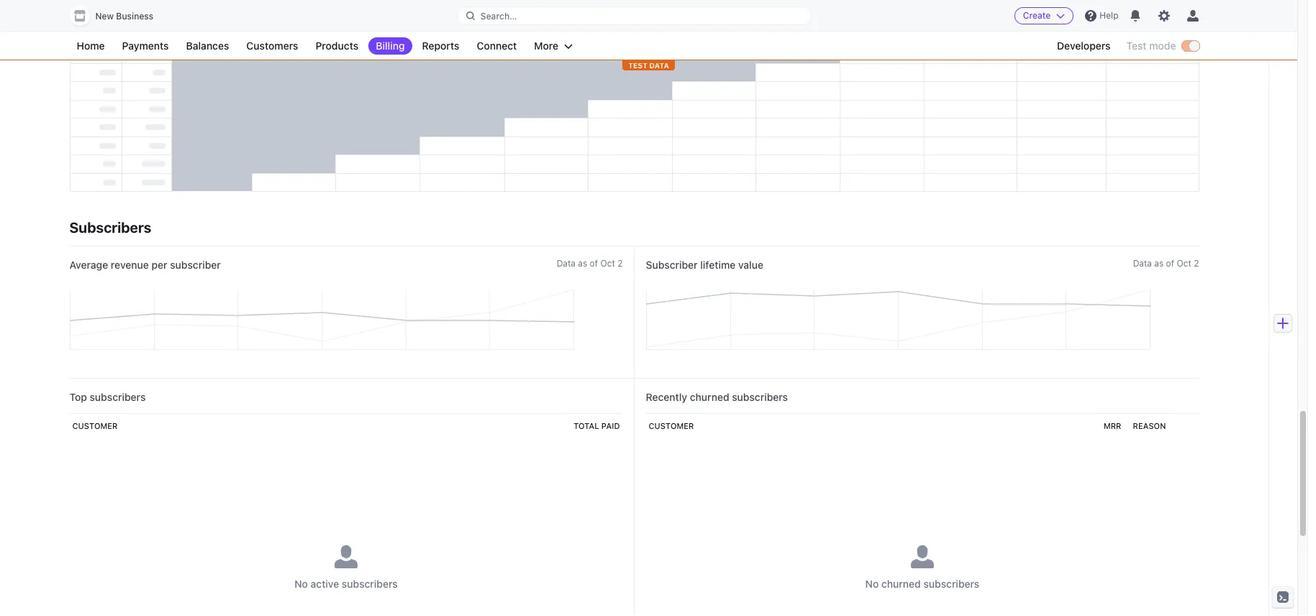 Task type: describe. For each thing, give the bounding box(es) containing it.
as for subscriber lifetime value
[[1154, 258, 1164, 269]]

products link
[[308, 37, 366, 55]]

test data
[[628, 61, 669, 70]]

2 for subscriber lifetime value
[[1194, 258, 1199, 269]]

new business button
[[69, 6, 168, 26]]

mrr
[[1104, 421, 1121, 431]]

total
[[574, 421, 599, 431]]

no churned subscribers
[[865, 578, 980, 590]]

products
[[316, 40, 359, 52]]

as for average revenue per subscriber
[[578, 258, 587, 269]]

subscriber
[[170, 259, 221, 271]]

recently
[[646, 391, 687, 403]]

revenue
[[111, 259, 149, 271]]

lifetime
[[700, 259, 736, 271]]

balances
[[186, 40, 229, 52]]

developers
[[1057, 40, 1111, 52]]

value
[[738, 259, 764, 271]]

help button
[[1080, 4, 1124, 27]]

active
[[311, 578, 339, 590]]

new
[[95, 11, 114, 22]]

data as of oct 2 for subscriber lifetime value
[[1133, 258, 1199, 269]]

data
[[649, 61, 669, 70]]

average
[[69, 259, 108, 271]]

top
[[69, 391, 87, 403]]

Search… search field
[[458, 7, 811, 25]]

no active subscribers
[[294, 578, 398, 590]]

home link
[[69, 37, 112, 55]]

help
[[1100, 10, 1119, 21]]

test mode
[[1127, 40, 1176, 52]]

data for subscriber lifetime value
[[1133, 258, 1152, 269]]

create
[[1023, 10, 1051, 21]]

subscribers
[[69, 219, 151, 236]]

more
[[534, 40, 559, 52]]

average revenue per subscriber
[[69, 259, 221, 271]]

of for average revenue per subscriber
[[590, 258, 598, 269]]

more button
[[527, 37, 580, 55]]

customer for recently
[[649, 421, 694, 431]]

connect link
[[470, 37, 524, 55]]

total paid
[[574, 421, 620, 431]]

balances link
[[179, 37, 236, 55]]

subscribers for no churned subscribers
[[924, 578, 980, 590]]

developers link
[[1050, 37, 1118, 55]]

churned for recently
[[690, 391, 729, 403]]

data for average revenue per subscriber
[[557, 258, 576, 269]]



Task type: locate. For each thing, give the bounding box(es) containing it.
subscriber lifetime value
[[646, 259, 764, 271]]

customers link
[[239, 37, 305, 55]]

1 of from the left
[[590, 258, 598, 269]]

0 horizontal spatial no
[[294, 578, 308, 590]]

0 horizontal spatial as
[[578, 258, 587, 269]]

1 horizontal spatial of
[[1166, 258, 1174, 269]]

paid
[[601, 421, 620, 431]]

create button
[[1014, 7, 1074, 24]]

home
[[77, 40, 105, 52]]

1 as from the left
[[578, 258, 587, 269]]

reports
[[422, 40, 459, 52]]

test
[[1127, 40, 1147, 52]]

1 oct from the left
[[600, 258, 615, 269]]

no
[[294, 578, 308, 590], [865, 578, 879, 590]]

1 vertical spatial churned
[[881, 578, 921, 590]]

2 as from the left
[[1154, 258, 1164, 269]]

1 horizontal spatial data as of oct 2
[[1133, 258, 1199, 269]]

business
[[116, 11, 153, 22]]

churned
[[690, 391, 729, 403], [881, 578, 921, 590]]

0 vertical spatial churned
[[690, 391, 729, 403]]

2 oct from the left
[[1177, 258, 1192, 269]]

billing link
[[369, 37, 412, 55]]

per
[[151, 259, 167, 271]]

churned for no
[[881, 578, 921, 590]]

no for no churned subscribers
[[865, 578, 879, 590]]

2 2 from the left
[[1194, 258, 1199, 269]]

0 horizontal spatial data as of oct 2
[[557, 258, 623, 269]]

new business
[[95, 11, 153, 22]]

of for subscriber lifetime value
[[1166, 258, 1174, 269]]

oct for average revenue per subscriber
[[600, 258, 615, 269]]

oct for subscriber lifetime value
[[1177, 258, 1192, 269]]

1 horizontal spatial no
[[865, 578, 879, 590]]

0 horizontal spatial of
[[590, 258, 598, 269]]

recently churned subscribers
[[646, 391, 788, 403]]

0 horizontal spatial data
[[557, 258, 576, 269]]

of
[[590, 258, 598, 269], [1166, 258, 1174, 269]]

oct
[[600, 258, 615, 269], [1177, 258, 1192, 269]]

data as of oct 2 for average revenue per subscriber
[[557, 258, 623, 269]]

1 no from the left
[[294, 578, 308, 590]]

0 horizontal spatial oct
[[600, 258, 615, 269]]

1 horizontal spatial as
[[1154, 258, 1164, 269]]

2
[[618, 258, 623, 269], [1194, 258, 1199, 269]]

subscribers for recently churned subscribers
[[732, 391, 788, 403]]

2 customer from the left
[[649, 421, 694, 431]]

subscribers for no active subscribers
[[342, 578, 398, 590]]

0 horizontal spatial customer
[[72, 421, 118, 431]]

mode
[[1149, 40, 1176, 52]]

data as of oct 2
[[557, 258, 623, 269], [1133, 258, 1199, 269]]

payments link
[[115, 37, 176, 55]]

1 horizontal spatial customer
[[649, 421, 694, 431]]

1 horizontal spatial 2
[[1194, 258, 1199, 269]]

customer down recently at the bottom
[[649, 421, 694, 431]]

Search… text field
[[458, 7, 811, 25]]

customer down top subscribers
[[72, 421, 118, 431]]

as
[[578, 258, 587, 269], [1154, 258, 1164, 269]]

subscriber
[[646, 259, 698, 271]]

top subscribers
[[69, 391, 146, 403]]

1 horizontal spatial churned
[[881, 578, 921, 590]]

2 no from the left
[[865, 578, 879, 590]]

customers
[[246, 40, 298, 52]]

1 2 from the left
[[618, 258, 623, 269]]

1 horizontal spatial data
[[1133, 258, 1152, 269]]

search…
[[481, 10, 517, 21]]

test
[[628, 61, 647, 70]]

2 for average revenue per subscriber
[[618, 258, 623, 269]]

0 horizontal spatial 2
[[618, 258, 623, 269]]

2 of from the left
[[1166, 258, 1174, 269]]

1 data as of oct 2 from the left
[[557, 258, 623, 269]]

no for no active subscribers
[[294, 578, 308, 590]]

payments
[[122, 40, 169, 52]]

1 horizontal spatial oct
[[1177, 258, 1192, 269]]

customer for top
[[72, 421, 118, 431]]

1 data from the left
[[557, 258, 576, 269]]

0 horizontal spatial churned
[[690, 391, 729, 403]]

2 data from the left
[[1133, 258, 1152, 269]]

1 customer from the left
[[72, 421, 118, 431]]

customer
[[72, 421, 118, 431], [649, 421, 694, 431]]

connect
[[477, 40, 517, 52]]

billing
[[376, 40, 405, 52]]

reports link
[[415, 37, 467, 55]]

data
[[557, 258, 576, 269], [1133, 258, 1152, 269]]

2 data as of oct 2 from the left
[[1133, 258, 1199, 269]]

subscribers
[[90, 391, 146, 403], [732, 391, 788, 403], [342, 578, 398, 590], [924, 578, 980, 590]]

reason
[[1133, 421, 1166, 431]]



Task type: vqa. For each thing, say whether or not it's contained in the screenshot.
the left svg image
no



